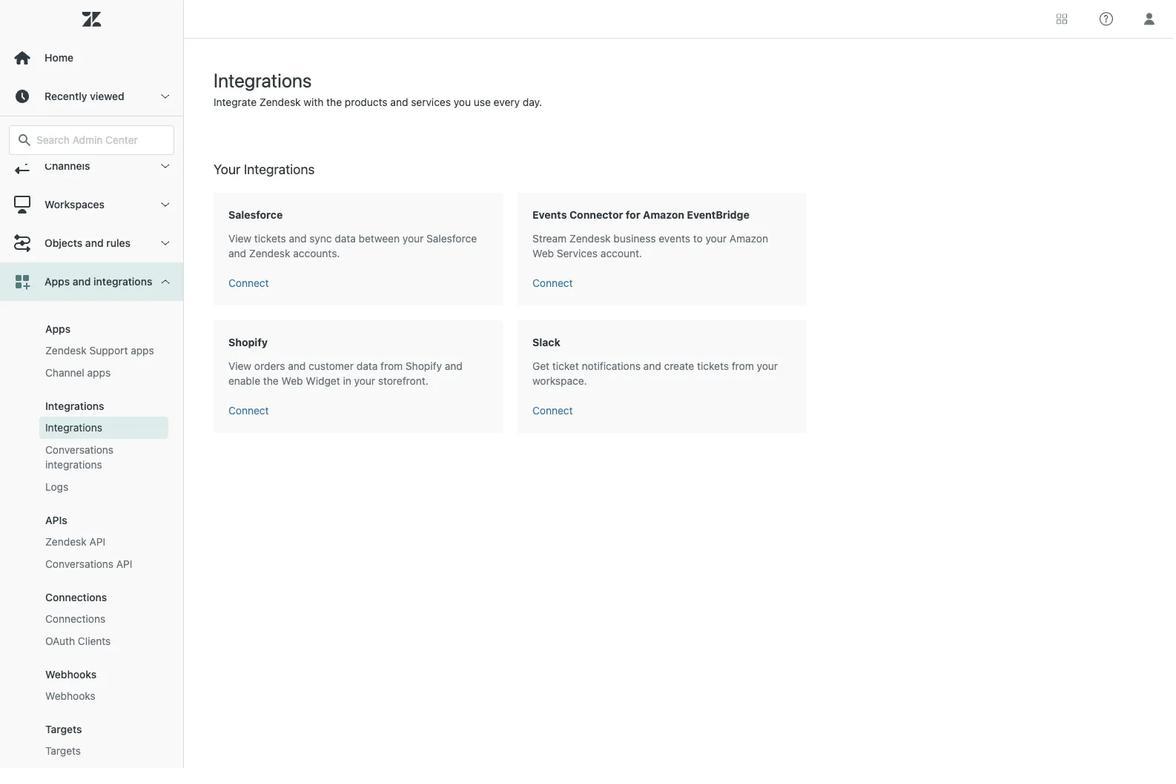 Task type: vqa. For each thing, say whether or not it's contained in the screenshot.
the Zendesk to the top
no



Task type: describe. For each thing, give the bounding box(es) containing it.
zendesk inside the integrations integrate zendesk with the products and services you use every day.
[[260, 96, 301, 108]]

integrations inside the integrations integrate zendesk with the products and services you use every day.
[[214, 69, 312, 91]]

objects and rules button
[[0, 224, 183, 263]]

recently viewed
[[45, 90, 124, 102]]

notifications
[[582, 360, 641, 372]]

zendesk support apps
[[45, 345, 154, 357]]

none search field inside primary element
[[1, 125, 182, 155]]

and inside the integrations integrate zendesk with the products and services you use every day.
[[390, 96, 408, 108]]

logs link
[[39, 476, 168, 498]]

connections for first connections element from the bottom
[[45, 613, 106, 625]]

channel apps element
[[45, 366, 111, 381]]

webhooks link
[[39, 685, 168, 708]]

apps and integrations button
[[0, 263, 183, 301]]

zendesk down apis
[[45, 536, 87, 548]]

slack
[[533, 336, 561, 349]]

your inside stream zendesk business events to your amazon web services account.
[[706, 233, 727, 245]]

targets link
[[39, 740, 168, 763]]

integrations inside dropdown button
[[94, 276, 152, 288]]

day.
[[523, 96, 542, 108]]

api for conversations api
[[116, 558, 132, 570]]

apps for 'apps' element
[[45, 323, 71, 335]]

the inside the integrations integrate zendesk with the products and services you use every day.
[[327, 96, 342, 108]]

to
[[693, 233, 703, 245]]

events
[[533, 209, 567, 221]]

customer
[[309, 360, 354, 372]]

conversations api element
[[45, 557, 132, 572]]

tickets inside the view tickets and sync data between your salesforce and zendesk accounts.
[[254, 233, 286, 245]]

apps element
[[45, 323, 71, 335]]

0 vertical spatial apps
[[131, 345, 154, 357]]

use
[[474, 96, 491, 108]]

salesforce inside the view tickets and sync data between your salesforce and zendesk accounts.
[[427, 233, 477, 245]]

integrations down channel apps element
[[45, 400, 104, 412]]

apis element
[[45, 514, 67, 527]]

every
[[494, 96, 520, 108]]

logs
[[45, 481, 68, 493]]

integrations integrate zendesk with the products and services you use every day.
[[214, 69, 542, 108]]

oauth clients
[[45, 635, 111, 648]]

1 integrations element from the top
[[45, 400, 104, 412]]

account.
[[601, 247, 642, 260]]

services
[[411, 96, 451, 108]]

conversations api
[[45, 558, 132, 570]]

targets for 1st targets element from the top
[[45, 724, 82, 736]]

view for enable
[[228, 360, 252, 372]]

storefront.
[[378, 375, 429, 387]]

between
[[359, 233, 400, 245]]

view orders and customer data from shopify and enable the web widget in your storefront.
[[228, 360, 463, 387]]

zendesk up channel
[[45, 345, 87, 357]]

amazon inside stream zendesk business events to your amazon web services account.
[[730, 233, 768, 245]]

accounts.
[[293, 247, 340, 260]]

zendesk support apps element
[[45, 343, 154, 358]]

get ticket notifications and create tickets from your workspace.
[[533, 360, 778, 387]]

primary element
[[0, 0, 184, 768]]

channels
[[45, 160, 90, 172]]

rules
[[106, 237, 131, 249]]

you
[[454, 96, 471, 108]]

view tickets and sync data between your salesforce and zendesk accounts.
[[228, 233, 477, 260]]

your inside the view tickets and sync data between your salesforce and zendesk accounts.
[[403, 233, 424, 245]]

zendesk api element
[[45, 535, 105, 550]]

integrate
[[214, 96, 257, 108]]

events
[[659, 233, 691, 245]]

connect for connect 'link'
[[533, 405, 573, 417]]

home
[[45, 52, 73, 64]]

workspaces button
[[0, 185, 183, 224]]

orders
[[254, 360, 285, 372]]

targets for 2nd targets element
[[45, 745, 81, 757]]

1 webhooks element from the top
[[45, 669, 97, 681]]

2 integrations element from the top
[[45, 421, 102, 435]]

get
[[533, 360, 550, 372]]

webhooks for 1st webhooks element from the top
[[45, 669, 97, 681]]

connect for connect button related to view orders and customer data from shopify and enable the web widget in your storefront.
[[228, 405, 269, 417]]

integrations up conversations integrations
[[45, 422, 102, 434]]

tree inside primary element
[[0, 147, 183, 768]]

2 webhooks element from the top
[[45, 689, 95, 704]]

conversations integrations element
[[45, 443, 162, 473]]

zendesk support apps link
[[39, 340, 168, 362]]

Search Admin Center field
[[36, 134, 165, 147]]

sync
[[310, 233, 332, 245]]

integrations link
[[39, 417, 168, 439]]

channel
[[45, 367, 84, 379]]



Task type: locate. For each thing, give the bounding box(es) containing it.
1 horizontal spatial api
[[116, 558, 132, 570]]

integrations inside conversations integrations
[[45, 459, 102, 471]]

0 horizontal spatial apps
[[87, 367, 111, 379]]

webhooks element
[[45, 669, 97, 681], [45, 689, 95, 704]]

1 connections from the top
[[45, 592, 107, 604]]

tickets
[[254, 233, 286, 245], [697, 360, 729, 372]]

connect button for stream zendesk business events to your amazon web services account.
[[533, 276, 573, 291]]

from up storefront.
[[381, 360, 403, 372]]

data for from
[[357, 360, 378, 372]]

web inside stream zendesk business events to your amazon web services account.
[[533, 247, 554, 260]]

2 conversations from the top
[[45, 558, 114, 570]]

shopify
[[228, 336, 268, 349], [406, 360, 442, 372]]

your
[[403, 233, 424, 245], [706, 233, 727, 245], [757, 360, 778, 372], [354, 375, 375, 387]]

data inside view orders and customer data from shopify and enable the web widget in your storefront.
[[357, 360, 378, 372]]

apps down zendesk support apps element
[[87, 367, 111, 379]]

None search field
[[1, 125, 182, 155]]

zendesk api
[[45, 536, 105, 548]]

zendesk up services at the top of the page
[[570, 233, 611, 245]]

2 targets from the top
[[45, 745, 81, 757]]

1 vertical spatial conversations
[[45, 558, 114, 570]]

apps
[[131, 345, 154, 357], [87, 367, 111, 379]]

widget
[[306, 375, 340, 387]]

integrations down rules
[[94, 276, 152, 288]]

zendesk inside stream zendesk business events to your amazon web services account.
[[570, 233, 611, 245]]

connections link
[[39, 608, 168, 631]]

0 vertical spatial webhooks element
[[45, 669, 97, 681]]

tree item
[[0, 263, 183, 768]]

1 vertical spatial amazon
[[730, 233, 768, 245]]

the down orders
[[263, 375, 279, 387]]

with
[[304, 96, 324, 108]]

connections up connections link
[[45, 592, 107, 604]]

api up conversations api link
[[89, 536, 105, 548]]

1 vertical spatial tickets
[[697, 360, 729, 372]]

1 horizontal spatial the
[[327, 96, 342, 108]]

the
[[327, 96, 342, 108], [263, 375, 279, 387]]

home button
[[0, 39, 183, 77]]

view for and
[[228, 233, 252, 245]]

0 horizontal spatial salesforce
[[228, 209, 283, 221]]

connect for connect button related to stream zendesk business events to your amazon web services account.
[[533, 277, 573, 289]]

0 vertical spatial salesforce
[[228, 209, 283, 221]]

0 horizontal spatial data
[[335, 233, 356, 245]]

0 vertical spatial web
[[533, 247, 554, 260]]

web inside view orders and customer data from shopify and enable the web widget in your storefront.
[[282, 375, 303, 387]]

conversations api link
[[39, 553, 168, 576]]

targets
[[45, 724, 82, 736], [45, 745, 81, 757]]

conversations integrations
[[45, 444, 114, 471]]

0 vertical spatial amazon
[[643, 209, 685, 221]]

amazon
[[643, 209, 685, 221], [730, 233, 768, 245]]

web down stream on the top of the page
[[533, 247, 554, 260]]

the right with
[[327, 96, 342, 108]]

1 horizontal spatial data
[[357, 360, 378, 372]]

2 connections from the top
[[45, 613, 106, 625]]

targets element
[[45, 724, 82, 736], [45, 744, 81, 759]]

2 webhooks from the top
[[45, 690, 95, 702]]

1 targets from the top
[[45, 724, 82, 736]]

connections element up the oauth clients
[[45, 612, 106, 627]]

view
[[228, 233, 252, 245], [228, 360, 252, 372]]

1 vertical spatial webhooks element
[[45, 689, 95, 704]]

integrations up logs
[[45, 459, 102, 471]]

0 vertical spatial integrations
[[94, 276, 152, 288]]

1 conversations from the top
[[45, 444, 114, 456]]

your
[[214, 161, 241, 177]]

0 vertical spatial webhooks
[[45, 669, 97, 681]]

integrations element down channel apps element
[[45, 400, 104, 412]]

1 webhooks from the top
[[45, 669, 97, 681]]

api down zendesk api link on the bottom of page
[[116, 558, 132, 570]]

channel apps link
[[39, 362, 168, 384]]

1 vertical spatial targets
[[45, 745, 81, 757]]

and inside get ticket notifications and create tickets from your workspace.
[[644, 360, 661, 372]]

2 targets element from the top
[[45, 744, 81, 759]]

0 vertical spatial integrations element
[[45, 400, 104, 412]]

1 horizontal spatial shopify
[[406, 360, 442, 372]]

your integrations
[[214, 161, 315, 177]]

0 vertical spatial connections element
[[45, 592, 107, 604]]

data inside the view tickets and sync data between your salesforce and zendesk accounts.
[[335, 233, 356, 245]]

from inside view orders and customer data from shopify and enable the web widget in your storefront.
[[381, 360, 403, 372]]

apps and integrations
[[45, 276, 152, 288]]

1 vertical spatial salesforce
[[427, 233, 477, 245]]

zendesk products image
[[1057, 14, 1067, 24]]

channels button
[[0, 147, 183, 185]]

tree item containing apps and integrations
[[0, 263, 183, 768]]

0 vertical spatial conversations
[[45, 444, 114, 456]]

apps and integrations group
[[0, 301, 183, 768]]

from inside get ticket notifications and create tickets from your workspace.
[[732, 360, 754, 372]]

1 horizontal spatial amazon
[[730, 233, 768, 245]]

1 horizontal spatial apps
[[131, 345, 154, 357]]

integrations element up conversations integrations
[[45, 421, 102, 435]]

1 vertical spatial connections
[[45, 613, 106, 625]]

1 horizontal spatial web
[[533, 247, 554, 260]]

connections for 2nd connections element from the bottom
[[45, 592, 107, 604]]

apis
[[45, 514, 67, 527]]

integrations up integrate
[[214, 69, 312, 91]]

events connector for amazon eventbridge
[[533, 209, 750, 221]]

support
[[89, 345, 128, 357]]

targets up targets link
[[45, 724, 82, 736]]

the inside view orders and customer data from shopify and enable the web widget in your storefront.
[[263, 375, 279, 387]]

business
[[614, 233, 656, 245]]

web down orders
[[282, 375, 303, 387]]

targets element up targets link
[[45, 724, 82, 736]]

services
[[557, 247, 598, 260]]

and inside objects and rules dropdown button
[[85, 237, 104, 249]]

connect link
[[533, 405, 573, 417]]

apps for apps and integrations
[[45, 276, 70, 288]]

zendesk api link
[[39, 531, 168, 553]]

tickets left 'sync'
[[254, 233, 286, 245]]

workspace.
[[533, 375, 587, 387]]

your inside view orders and customer data from shopify and enable the web widget in your storefront.
[[354, 375, 375, 387]]

0 horizontal spatial tickets
[[254, 233, 286, 245]]

conversations down zendesk api element
[[45, 558, 114, 570]]

salesforce right between
[[427, 233, 477, 245]]

1 vertical spatial integrations
[[45, 459, 102, 471]]

tree item inside primary element
[[0, 263, 183, 768]]

1 vertical spatial webhooks
[[45, 690, 95, 702]]

zendesk left with
[[260, 96, 301, 108]]

apps
[[45, 276, 70, 288], [45, 323, 71, 335]]

amazon down eventbridge
[[730, 233, 768, 245]]

2 view from the top
[[228, 360, 252, 372]]

1 targets element from the top
[[45, 724, 82, 736]]

0 horizontal spatial amazon
[[643, 209, 685, 221]]

conversations inside "element"
[[45, 444, 114, 456]]

shopify inside view orders and customer data from shopify and enable the web widget in your storefront.
[[406, 360, 442, 372]]

shopify up storefront.
[[406, 360, 442, 372]]

from right create
[[732, 360, 754, 372]]

integrations
[[94, 276, 152, 288], [45, 459, 102, 471]]

1 horizontal spatial from
[[732, 360, 754, 372]]

0 vertical spatial shopify
[[228, 336, 268, 349]]

connections up the oauth clients
[[45, 613, 106, 625]]

connect button for view orders and customer data from shopify and enable the web widget in your storefront.
[[228, 404, 269, 418]]

0 vertical spatial tickets
[[254, 233, 286, 245]]

conversations
[[45, 444, 114, 456], [45, 558, 114, 570]]

1 from from the left
[[381, 360, 403, 372]]

0 vertical spatial view
[[228, 233, 252, 245]]

amazon up events
[[643, 209, 685, 221]]

api for zendesk api
[[89, 536, 105, 548]]

oauth clients element
[[45, 634, 111, 649]]

help image
[[1100, 12, 1113, 26]]

webhooks for second webhooks element
[[45, 690, 95, 702]]

and inside apps and integrations dropdown button
[[73, 276, 91, 288]]

apps inside group
[[45, 323, 71, 335]]

data
[[335, 233, 356, 245], [357, 360, 378, 372]]

products
[[345, 96, 388, 108]]

2 from from the left
[[732, 360, 754, 372]]

logs element
[[45, 480, 68, 495]]

0 horizontal spatial api
[[89, 536, 105, 548]]

your inside get ticket notifications and create tickets from your workspace.
[[757, 360, 778, 372]]

0 vertical spatial api
[[89, 536, 105, 548]]

apps up channel
[[45, 323, 71, 335]]

conversations integrations link
[[39, 439, 168, 476]]

0 vertical spatial connections
[[45, 592, 107, 604]]

view up enable
[[228, 360, 252, 372]]

for
[[626, 209, 641, 221]]

2 connections element from the top
[[45, 612, 106, 627]]

oauth clients link
[[39, 631, 168, 653]]

view down your
[[228, 233, 252, 245]]

targets down webhooks link
[[45, 745, 81, 757]]

1 vertical spatial shopify
[[406, 360, 442, 372]]

objects
[[45, 237, 83, 249]]

enable
[[228, 375, 260, 387]]

user menu image
[[1140, 9, 1159, 29]]

0 horizontal spatial shopify
[[228, 336, 268, 349]]

connect button
[[228, 276, 269, 291], [533, 276, 573, 291], [228, 404, 269, 418]]

conversations for api
[[45, 558, 114, 570]]

integrations element
[[45, 400, 104, 412], [45, 421, 102, 435]]

tree
[[0, 147, 183, 768]]

1 vertical spatial apps
[[87, 367, 111, 379]]

conversations down integrations link
[[45, 444, 114, 456]]

connector
[[570, 209, 623, 221]]

1 vertical spatial targets element
[[45, 744, 81, 759]]

recently viewed button
[[0, 77, 183, 116]]

integrations right your
[[244, 161, 315, 177]]

connections element up connections link
[[45, 592, 107, 604]]

1 view from the top
[[228, 233, 252, 245]]

0 vertical spatial targets
[[45, 724, 82, 736]]

integrations
[[214, 69, 312, 91], [244, 161, 315, 177], [45, 400, 104, 412], [45, 422, 102, 434]]

zendesk left the accounts.
[[249, 247, 290, 260]]

tree containing channels
[[0, 147, 183, 768]]

in
[[343, 375, 351, 387]]

view inside view orders and customer data from shopify and enable the web widget in your storefront.
[[228, 360, 252, 372]]

shopify up orders
[[228, 336, 268, 349]]

1 horizontal spatial salesforce
[[427, 233, 477, 245]]

1 vertical spatial web
[[282, 375, 303, 387]]

salesforce down your integrations
[[228, 209, 283, 221]]

recently
[[45, 90, 87, 102]]

apps down the 'objects'
[[45, 276, 70, 288]]

1 vertical spatial connections element
[[45, 612, 106, 627]]

1 vertical spatial apps
[[45, 323, 71, 335]]

webhooks
[[45, 669, 97, 681], [45, 690, 95, 702]]

web
[[533, 247, 554, 260], [282, 375, 303, 387]]

1 vertical spatial the
[[263, 375, 279, 387]]

connections element
[[45, 592, 107, 604], [45, 612, 106, 627]]

api
[[89, 536, 105, 548], [116, 558, 132, 570]]

1 vertical spatial api
[[116, 558, 132, 570]]

tickets right create
[[697, 360, 729, 372]]

ticket
[[553, 360, 579, 372]]

0 horizontal spatial from
[[381, 360, 403, 372]]

0 vertical spatial data
[[335, 233, 356, 245]]

tickets inside get ticket notifications and create tickets from your workspace.
[[697, 360, 729, 372]]

clients
[[78, 635, 111, 648]]

0 vertical spatial targets element
[[45, 724, 82, 736]]

stream zendesk business events to your amazon web services account.
[[533, 233, 768, 260]]

salesforce
[[228, 209, 283, 221], [427, 233, 477, 245]]

zendesk inside the view tickets and sync data between your salesforce and zendesk accounts.
[[249, 247, 290, 260]]

conversations for integrations
[[45, 444, 114, 456]]

apps right support
[[131, 345, 154, 357]]

apps inside dropdown button
[[45, 276, 70, 288]]

1 connections element from the top
[[45, 592, 107, 604]]

channel apps
[[45, 367, 111, 379]]

1 vertical spatial data
[[357, 360, 378, 372]]

viewed
[[90, 90, 124, 102]]

stream
[[533, 233, 567, 245]]

0 vertical spatial the
[[327, 96, 342, 108]]

create
[[664, 360, 695, 372]]

and
[[390, 96, 408, 108], [289, 233, 307, 245], [85, 237, 104, 249], [228, 247, 246, 260], [73, 276, 91, 288], [288, 360, 306, 372], [445, 360, 463, 372], [644, 360, 661, 372]]

connect
[[228, 277, 269, 289], [533, 277, 573, 289], [228, 405, 269, 417], [533, 405, 573, 417]]

data right 'sync'
[[335, 233, 356, 245]]

targets element down webhooks link
[[45, 744, 81, 759]]

oauth
[[45, 635, 75, 648]]

1 vertical spatial view
[[228, 360, 252, 372]]

workspaces
[[45, 198, 105, 211]]

0 vertical spatial apps
[[45, 276, 70, 288]]

from
[[381, 360, 403, 372], [732, 360, 754, 372]]

eventbridge
[[687, 209, 750, 221]]

0 horizontal spatial web
[[282, 375, 303, 387]]

data right 'customer'
[[357, 360, 378, 372]]

data for between
[[335, 233, 356, 245]]

connections
[[45, 592, 107, 604], [45, 613, 106, 625]]

0 horizontal spatial the
[[263, 375, 279, 387]]

1 horizontal spatial tickets
[[697, 360, 729, 372]]

objects and rules
[[45, 237, 131, 249]]

view inside the view tickets and sync data between your salesforce and zendesk accounts.
[[228, 233, 252, 245]]

1 vertical spatial integrations element
[[45, 421, 102, 435]]



